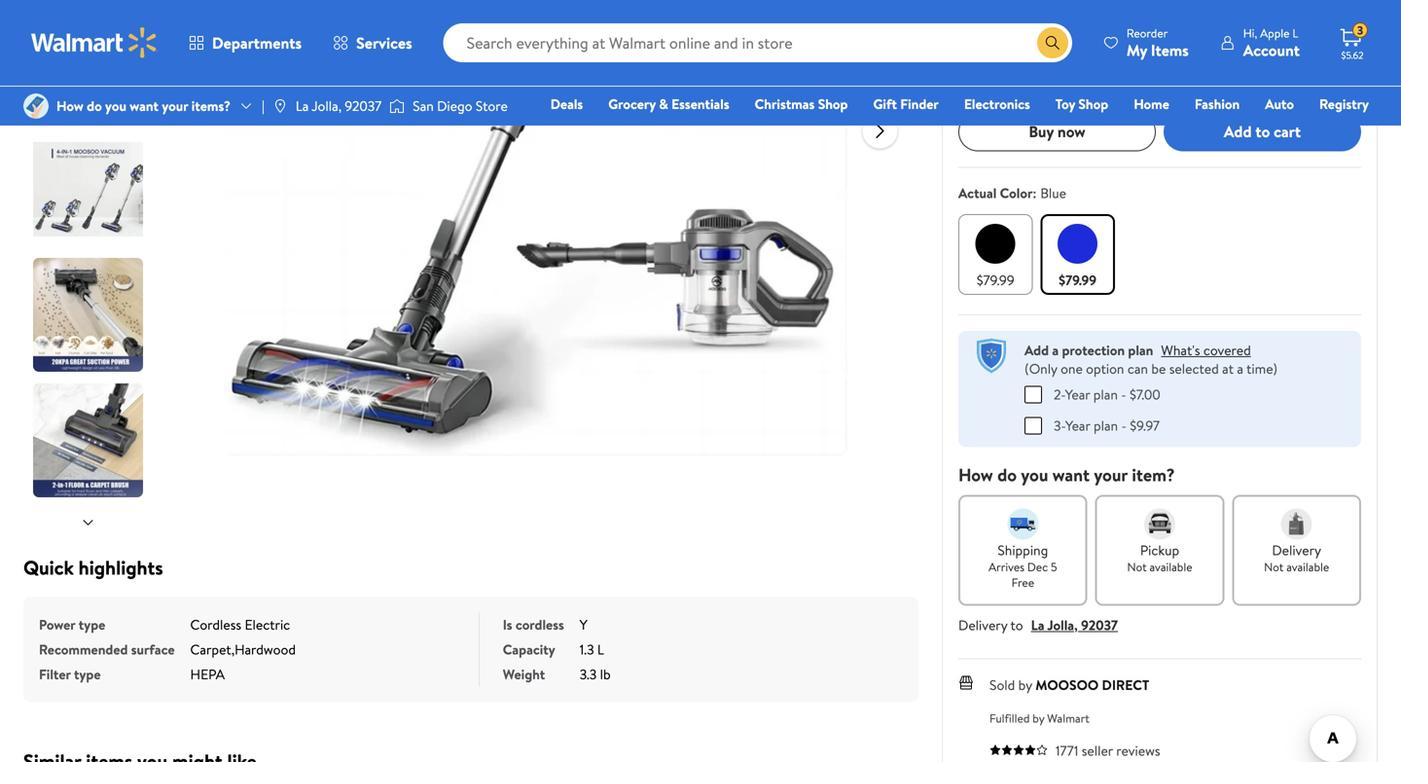 Task type: vqa. For each thing, say whether or not it's contained in the screenshot.
list on the bottom of page
no



Task type: locate. For each thing, give the bounding box(es) containing it.
- left the $7.00
[[1122, 385, 1127, 404]]

0 vertical spatial add
[[1224, 121, 1252, 142]]

filter
[[39, 665, 71, 684]]

toy shop link
[[1047, 93, 1118, 114]]

2 available from the left
[[1287, 558, 1330, 575]]

actual color : blue
[[959, 183, 1067, 202]]

to down free
[[1011, 615, 1024, 634]]

1.3 l weight
[[503, 640, 604, 684]]

legal information image
[[1106, 77, 1122, 93]]

add left debit
[[1224, 121, 1252, 142]]

san
[[413, 96, 434, 115]]

0 vertical spatial your
[[162, 96, 188, 115]]

want for item?
[[1053, 463, 1090, 487]]

1 horizontal spatial la
[[1031, 615, 1045, 634]]

capacity
[[503, 640, 555, 659]]

by for fulfilled
[[1033, 710, 1045, 726]]

your for item?
[[1094, 463, 1128, 487]]

0 vertical spatial do
[[87, 96, 102, 115]]

1 horizontal spatial l
[[1293, 25, 1299, 41]]

not down intent image for delivery
[[1265, 558, 1284, 575]]

want down 3-
[[1053, 463, 1090, 487]]

 image for la
[[272, 98, 288, 114]]

0 horizontal spatial shop
[[818, 94, 848, 113]]

1 vertical spatial add
[[1025, 340, 1049, 359]]

1 available from the left
[[1150, 558, 1193, 575]]

1 horizontal spatial  image
[[272, 98, 288, 114]]

la down free
[[1031, 615, 1045, 634]]

la right |
[[296, 96, 309, 115]]

1 shop from the left
[[818, 94, 848, 113]]

1 horizontal spatial shop
[[1079, 94, 1109, 113]]

0 horizontal spatial l
[[598, 640, 604, 659]]

3-
[[1054, 416, 1066, 435]]

1 vertical spatial type
[[74, 665, 101, 684]]

shop
[[818, 94, 848, 113], [1079, 94, 1109, 113]]

l right 1.3
[[598, 640, 604, 659]]

deals
[[551, 94, 583, 113]]

shop down online
[[1079, 94, 1109, 113]]

add left one
[[1025, 340, 1049, 359]]

store
[[476, 96, 508, 115]]

cordless
[[516, 615, 564, 634]]

delivery down arrives
[[959, 615, 1008, 634]]

1 vertical spatial do
[[998, 463, 1017, 487]]

add for add a protection plan what's covered (only one option can be selected at a time)
[[1025, 340, 1049, 359]]

0 horizontal spatial available
[[1150, 558, 1193, 575]]

:
[[1033, 183, 1037, 202]]

3-year plan - $9.97
[[1054, 416, 1160, 435]]

type up recommended
[[79, 615, 105, 634]]

to inside "button"
[[1256, 121, 1270, 142]]

debit
[[1253, 122, 1286, 141]]

0 vertical spatial -
[[1122, 385, 1127, 404]]

reviews
[[1117, 741, 1161, 760]]

type
[[79, 615, 105, 634], [74, 665, 101, 684]]

shipping
[[998, 540, 1049, 559]]

is cordless
[[503, 615, 564, 634]]

add a protection plan what's covered (only one option can be selected at a time)
[[1025, 340, 1278, 378]]

1 not from the left
[[1128, 558, 1147, 575]]

you for how do you want your item?
[[1021, 463, 1049, 487]]

available down intent image for delivery
[[1287, 558, 1330, 575]]

0 horizontal spatial jolla,
[[312, 96, 342, 115]]

cordless
[[190, 615, 241, 634]]

1 vertical spatial 92037
[[1081, 615, 1118, 634]]

do up intent image for shipping
[[998, 463, 1017, 487]]

1 horizontal spatial delivery
[[1272, 540, 1322, 559]]

type down recommended
[[74, 665, 101, 684]]

registry one debit
[[1220, 94, 1369, 141]]

2 vertical spatial plan
[[1094, 416, 1118, 435]]

moosoo
[[1036, 675, 1099, 694]]

plan down option
[[1094, 385, 1118, 404]]

0 horizontal spatial do
[[87, 96, 102, 115]]

online
[[1072, 77, 1103, 94]]

la
[[296, 96, 309, 115], [1031, 615, 1045, 634]]

add inside add a protection plan what's covered (only one option can be selected at a time)
[[1025, 340, 1049, 359]]

92037 left san
[[345, 96, 382, 115]]

- for $7.00
[[1122, 385, 1127, 404]]

1 vertical spatial -
[[1122, 416, 1127, 435]]

do down walmart image on the top left
[[87, 96, 102, 115]]

1 vertical spatial la
[[1031, 615, 1045, 634]]

0 horizontal spatial want
[[130, 96, 159, 115]]

how do you want your items?
[[56, 96, 231, 115]]

want for items?
[[130, 96, 159, 115]]

-
[[1122, 385, 1127, 404], [1122, 416, 1127, 435]]

you down walmart image on the top left
[[105, 96, 126, 115]]

a right at on the top right
[[1237, 359, 1244, 378]]

plan down 2-year plan - $7.00
[[1094, 416, 1118, 435]]

1 vertical spatial plan
[[1094, 385, 1118, 404]]

shipping arrives dec 5 free
[[989, 540, 1058, 591]]

0 vertical spatial plan
[[1129, 340, 1154, 359]]

jolla, right |
[[312, 96, 342, 115]]

wpp logo image
[[974, 338, 1009, 374]]

grocery & essentials
[[609, 94, 730, 113]]

intent image for delivery image
[[1282, 508, 1313, 539]]

how up arrives
[[959, 463, 994, 487]]

1 horizontal spatial not
[[1265, 558, 1284, 575]]

0 horizontal spatial $79.99 button
[[959, 214, 1033, 295]]

1 horizontal spatial 92037
[[1081, 615, 1118, 634]]

0 vertical spatial how
[[56, 96, 84, 115]]

not inside the delivery not available
[[1265, 558, 1284, 575]]

jolla, down 5
[[1048, 615, 1078, 634]]

learn more about strikethrough prices image
[[1150, 26, 1166, 41]]

0 vertical spatial delivery
[[1272, 540, 1322, 559]]

fashion
[[1195, 94, 1240, 113]]

to left cart
[[1256, 121, 1270, 142]]

1 horizontal spatial want
[[1053, 463, 1090, 487]]

0 vertical spatial 92037
[[345, 96, 382, 115]]

1 horizontal spatial $79.99 button
[[1041, 214, 1115, 295]]

1 horizontal spatial available
[[1287, 558, 1330, 575]]

 image
[[23, 93, 49, 119], [390, 96, 405, 116], [272, 98, 288, 114]]

buy now
[[1029, 121, 1086, 142]]

year
[[1066, 385, 1091, 404], [1066, 416, 1091, 435]]

essentials
[[672, 94, 730, 113]]

not down intent image for pickup
[[1128, 558, 1147, 575]]

registry
[[1320, 94, 1369, 113]]

do
[[87, 96, 102, 115], [998, 463, 1017, 487]]

2-
[[1054, 385, 1066, 404]]

2 horizontal spatial  image
[[390, 96, 405, 116]]

your left item?
[[1094, 463, 1128, 487]]

sold
[[990, 675, 1016, 694]]

delivery down intent image for delivery
[[1272, 540, 1322, 559]]

1 horizontal spatial your
[[1094, 463, 1128, 487]]

1 vertical spatial you
[[1021, 463, 1049, 487]]

item?
[[1132, 463, 1175, 487]]

is
[[503, 615, 513, 634]]

$79.99 button
[[959, 214, 1033, 295], [1041, 214, 1115, 295]]

0 vertical spatial you
[[105, 96, 126, 115]]

0 horizontal spatial la
[[296, 96, 309, 115]]

to for add
[[1256, 121, 1270, 142]]

 image right |
[[272, 98, 288, 114]]

1 horizontal spatial you
[[1021, 463, 1049, 487]]

2 not from the left
[[1265, 558, 1284, 575]]

plan inside add a protection plan what's covered (only one option can be selected at a time)
[[1129, 340, 1154, 359]]

$79.99 button down actual color : blue on the top right of page
[[959, 214, 1033, 295]]

year down one
[[1066, 385, 1091, 404]]

do for how do you want your items?
[[87, 96, 102, 115]]

a left one
[[1053, 340, 1059, 359]]

power type
[[39, 615, 105, 634]]

hi,
[[1244, 25, 1258, 41]]

1 horizontal spatial how
[[959, 463, 994, 487]]

sold by moosoo direct
[[990, 675, 1150, 694]]

delivery for to
[[959, 615, 1008, 634]]

0 horizontal spatial how
[[56, 96, 84, 115]]

you down 3-year plan - $9.97 option
[[1021, 463, 1049, 487]]

$9.97
[[1130, 416, 1160, 435]]

be
[[1152, 359, 1166, 378]]

1 vertical spatial delivery
[[959, 615, 1008, 634]]

0 vertical spatial to
[[1256, 121, 1270, 142]]

$79.99 button down the blue in the right of the page
[[1041, 214, 1115, 295]]

0 vertical spatial jolla,
[[312, 96, 342, 115]]

lb
[[600, 665, 611, 684]]

 image for san
[[390, 96, 405, 116]]

(only
[[1025, 359, 1058, 378]]

add inside "button"
[[1224, 121, 1252, 142]]

buy
[[1029, 121, 1054, 142]]

0 horizontal spatial by
[[1019, 675, 1033, 694]]

0 horizontal spatial delivery
[[959, 615, 1008, 634]]

by right sold
[[1019, 675, 1033, 694]]

how down walmart image on the top left
[[56, 96, 84, 115]]

92037 up direct
[[1081, 615, 1118, 634]]

0 horizontal spatial your
[[162, 96, 188, 115]]

one debit link
[[1212, 121, 1295, 142]]

0 horizontal spatial  image
[[23, 93, 49, 119]]

buy now button
[[959, 112, 1156, 151]]

0 horizontal spatial not
[[1128, 558, 1147, 575]]

 image left san
[[390, 96, 405, 116]]

year down 2-year plan - $7.00
[[1066, 416, 1091, 435]]

at
[[1223, 359, 1234, 378]]

cart
[[1274, 121, 1301, 142]]

2-year plan - $7.00
[[1054, 385, 1161, 404]]

intent image for pickup image
[[1145, 508, 1176, 539]]

carpet,hardwood filter type
[[39, 640, 296, 684]]

0 horizontal spatial add
[[1025, 340, 1049, 359]]

1 vertical spatial to
[[1011, 615, 1024, 634]]

plan left what's
[[1129, 340, 1154, 359]]

1 vertical spatial jolla,
[[1048, 615, 1078, 634]]

l right apple
[[1293, 25, 1299, 41]]

2 - from the top
[[1122, 416, 1127, 435]]

add
[[1224, 121, 1252, 142], [1025, 340, 1049, 359]]

0 vertical spatial l
[[1293, 25, 1299, 41]]

want
[[130, 96, 159, 115], [1053, 463, 1090, 487]]

plan for $9.97
[[1094, 416, 1118, 435]]

your left the items?
[[162, 96, 188, 115]]

home link
[[1125, 93, 1179, 114]]

1 horizontal spatial do
[[998, 463, 1017, 487]]

0 horizontal spatial to
[[1011, 615, 1024, 634]]

you save $70.00
[[963, 50, 1067, 72]]

1 horizontal spatial to
[[1256, 121, 1270, 142]]

 image down walmart image on the top left
[[23, 93, 49, 119]]

available inside the delivery not available
[[1287, 558, 1330, 575]]

quick
[[23, 554, 74, 581]]

0 vertical spatial year
[[1066, 385, 1091, 404]]

moosoo cordless vacuum 4-in-1 lightweight stick vacuum cleaner, xl-618pro - image 2 of 12 image
[[33, 7, 147, 121]]

year for 3-
[[1066, 416, 1091, 435]]

one
[[1061, 359, 1083, 378]]

1 vertical spatial year
[[1066, 416, 1091, 435]]

want left the items?
[[130, 96, 159, 115]]

2 shop from the left
[[1079, 94, 1109, 113]]

92037
[[345, 96, 382, 115], [1081, 615, 1118, 634]]

1 vertical spatial by
[[1033, 710, 1045, 726]]

protection
[[1062, 340, 1125, 359]]

selected
[[1170, 359, 1219, 378]]

$79.99 up $70.00
[[1020, 9, 1095, 47]]

now
[[1058, 121, 1086, 142]]

1 vertical spatial your
[[1094, 463, 1128, 487]]

available down intent image for pickup
[[1150, 558, 1193, 575]]

$5.62
[[1342, 49, 1364, 62]]

not for pickup
[[1128, 558, 1147, 575]]

direct
[[1102, 675, 1150, 694]]

available inside pickup not available
[[1150, 558, 1193, 575]]

covered
[[1204, 340, 1251, 359]]

shop right christmas
[[818, 94, 848, 113]]

1 vertical spatial how
[[959, 463, 994, 487]]

1 horizontal spatial add
[[1224, 121, 1252, 142]]

|
[[262, 96, 265, 115]]

$79.99 up protection
[[1059, 270, 1097, 289]]

1 vertical spatial l
[[598, 640, 604, 659]]

3.3 lb
[[580, 665, 611, 684]]

not inside pickup not available
[[1128, 558, 1147, 575]]

- left $9.97
[[1122, 416, 1127, 435]]

1 year from the top
[[1066, 385, 1091, 404]]

$79.99
[[1020, 9, 1095, 47], [977, 270, 1015, 289], [1059, 270, 1097, 289]]

by right "fulfilled"
[[1033, 710, 1045, 726]]

type inside carpet,hardwood filter type
[[74, 665, 101, 684]]

available
[[1150, 558, 1193, 575], [1287, 558, 1330, 575]]

0 vertical spatial want
[[130, 96, 159, 115]]

can
[[1128, 359, 1149, 378]]

2 $79.99 button from the left
[[1041, 214, 1115, 295]]

1 vertical spatial want
[[1053, 463, 1090, 487]]

5
[[1051, 558, 1058, 575]]

0 vertical spatial by
[[1019, 675, 1033, 694]]

1 - from the top
[[1122, 385, 1127, 404]]

1 horizontal spatial by
[[1033, 710, 1045, 726]]

plan for $7.00
[[1094, 385, 1118, 404]]

2 year from the top
[[1066, 416, 1091, 435]]

0 horizontal spatial you
[[105, 96, 126, 115]]

 image for how
[[23, 93, 49, 119]]

Search search field
[[443, 23, 1072, 62]]

delivery inside the delivery not available
[[1272, 540, 1322, 559]]



Task type: describe. For each thing, give the bounding box(es) containing it.
2-Year plan - $7.00 checkbox
[[1025, 386, 1042, 403]]

$70.00
[[1020, 50, 1067, 72]]

toy shop
[[1056, 94, 1109, 113]]

services button
[[317, 19, 428, 66]]

3
[[1358, 22, 1364, 39]]

christmas shop
[[755, 94, 848, 113]]

1 $79.99 button from the left
[[959, 214, 1033, 295]]

hi, apple l account
[[1244, 25, 1300, 61]]

delivery to la jolla, 92037
[[959, 615, 1118, 634]]

surface
[[131, 640, 175, 659]]

items
[[1151, 39, 1189, 61]]

you
[[963, 51, 984, 70]]

diego
[[437, 96, 473, 115]]

walmart+
[[1311, 122, 1369, 141]]

moosoo cordless vacuum 4-in-1 lightweight stick vacuum cleaner, xl-618pro - image 5 of 12 image
[[33, 383, 147, 497]]

pickup
[[1141, 540, 1180, 559]]

your for items?
[[162, 96, 188, 115]]

my
[[1127, 39, 1148, 61]]

l inside 1.3 l weight
[[598, 640, 604, 659]]

y
[[580, 615, 588, 634]]

how do you want your item?
[[959, 463, 1175, 487]]

save
[[987, 51, 1013, 70]]

actual
[[959, 183, 997, 202]]

hepa
[[190, 665, 225, 684]]

toy
[[1056, 94, 1076, 113]]

1 horizontal spatial a
[[1237, 359, 1244, 378]]

0 horizontal spatial a
[[1053, 340, 1059, 359]]

1771 seller reviews
[[1056, 741, 1161, 760]]

purchased
[[1017, 77, 1069, 94]]

one
[[1220, 122, 1250, 141]]

walmart+ link
[[1303, 121, 1378, 142]]

fulfilled by walmart
[[990, 710, 1090, 726]]

year for 2-
[[1066, 385, 1091, 404]]

highlights
[[79, 554, 163, 581]]

4.1914 stars out of 5, based on 1771 seller reviews element
[[990, 744, 1048, 756]]

add to cart
[[1224, 121, 1301, 142]]

l inside hi, apple l account
[[1293, 25, 1299, 41]]

do for how do you want your item?
[[998, 463, 1017, 487]]

actual color list
[[955, 210, 1366, 299]]

to for delivery
[[1011, 615, 1024, 634]]

la jolla, 92037
[[296, 96, 382, 115]]

electronics
[[964, 94, 1031, 113]]

3-Year plan - $9.97 checkbox
[[1025, 417, 1042, 434]]

now $79.99
[[959, 9, 1095, 47]]

pickup not available
[[1128, 540, 1193, 575]]

shop for christmas shop
[[818, 94, 848, 113]]

grocery
[[609, 94, 656, 113]]

1771
[[1056, 741, 1079, 760]]

search icon image
[[1045, 35, 1061, 51]]

moosoo cordless vacuum 4-in-1 lightweight stick vacuum cleaner, xl-618pro - image 4 of 12 image
[[33, 258, 147, 372]]

available for pickup
[[1150, 558, 1193, 575]]

$7.00
[[1130, 385, 1161, 404]]

fashion link
[[1186, 93, 1249, 114]]

cordless electric recommended surface
[[39, 615, 290, 659]]

0 vertical spatial type
[[79, 615, 105, 634]]

1 horizontal spatial jolla,
[[1048, 615, 1078, 634]]

la jolla, 92037 button
[[1031, 615, 1118, 634]]

how for how do you want your items?
[[56, 96, 84, 115]]

intent image for shipping image
[[1008, 508, 1039, 539]]

- for $9.97
[[1122, 416, 1127, 435]]

3.3
[[580, 665, 597, 684]]

registry link
[[1311, 93, 1378, 114]]

dec
[[1028, 558, 1048, 575]]

next media item image
[[869, 119, 892, 143]]

christmas shop link
[[746, 93, 857, 114]]

what's covered button
[[1162, 340, 1251, 359]]

option
[[1086, 359, 1125, 378]]

weight
[[503, 665, 545, 684]]

grocery & essentials link
[[600, 93, 738, 114]]

services
[[356, 32, 412, 54]]

what's
[[1162, 340, 1201, 359]]

reorder
[[1127, 25, 1168, 41]]

shop for toy shop
[[1079, 94, 1109, 113]]

fulfilled
[[990, 710, 1030, 726]]

available for delivery
[[1287, 558, 1330, 575]]

christmas
[[755, 94, 815, 113]]

quick highlights
[[23, 554, 163, 581]]

walmart image
[[31, 27, 158, 58]]

Walmart Site-Wide search field
[[443, 23, 1072, 62]]

0 vertical spatial la
[[296, 96, 309, 115]]

you for how do you want your items?
[[105, 96, 126, 115]]

time)
[[1247, 359, 1278, 378]]

auto link
[[1257, 93, 1303, 114]]

walmart
[[1048, 710, 1090, 726]]

add for add to cart
[[1224, 121, 1252, 142]]

not for delivery
[[1265, 558, 1284, 575]]

electric
[[245, 615, 290, 634]]

moosoo cordless vacuum 4-in-1 lightweight stick vacuum cleaner, xl-618pro - image 3 of 12 image
[[33, 132, 147, 246]]

power
[[39, 615, 75, 634]]

&
[[659, 94, 669, 113]]

seller
[[1082, 741, 1113, 760]]

reorder my items
[[1127, 25, 1189, 61]]

now
[[959, 9, 1013, 47]]

next image image
[[80, 515, 96, 531]]

gift
[[874, 94, 897, 113]]

0 horizontal spatial 92037
[[345, 96, 382, 115]]

electronics link
[[956, 93, 1039, 114]]

moosoo cordless vacuum 4-in-1 lightweight stick vacuum cleaner, xl-618pro image
[[224, 0, 847, 456]]

how for how do you want your item?
[[959, 463, 994, 487]]

departments button
[[173, 19, 317, 66]]

1.3
[[580, 640, 594, 659]]

home
[[1134, 94, 1170, 113]]

carpet,hardwood
[[190, 640, 296, 659]]

by for sold
[[1019, 675, 1033, 694]]

apple
[[1261, 25, 1290, 41]]

$79.99 up wpp logo
[[977, 270, 1015, 289]]

blue
[[1041, 183, 1067, 202]]

items?
[[191, 96, 231, 115]]

add to cart button
[[1164, 112, 1362, 151]]

$149.99
[[1103, 24, 1146, 43]]

delivery for not
[[1272, 540, 1322, 559]]



